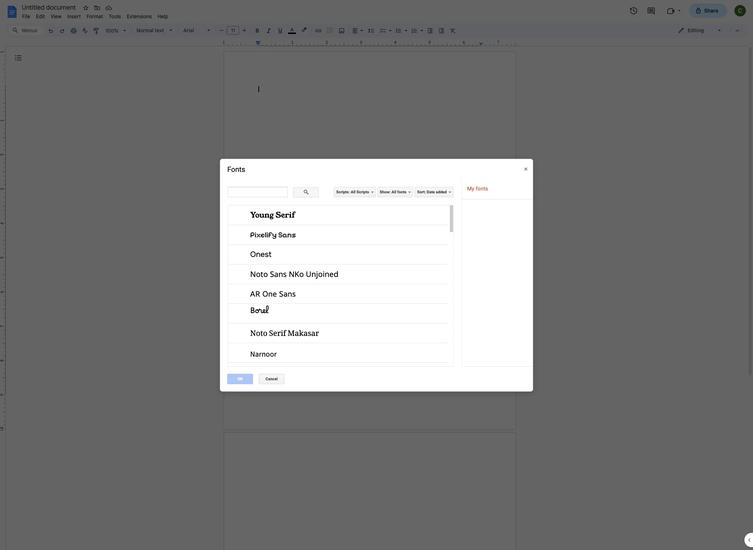 Task type: vqa. For each thing, say whether or not it's contained in the screenshot.
"menu bar"
yes



Task type: locate. For each thing, give the bounding box(es) containing it.
Menus field
[[9, 25, 45, 35]]

main toolbar
[[44, 0, 459, 337]]

menu bar
[[19, 9, 171, 21]]

menu bar banner
[[0, 0, 753, 550]]

application
[[0, 0, 753, 550]]

Star checkbox
[[81, 3, 91, 13]]

Rename text field
[[19, 3, 80, 11]]

left margin image
[[224, 40, 260, 46]]

bottom margin image
[[0, 393, 5, 429]]

right margin image
[[480, 40, 516, 46]]

share. private to only me. image
[[695, 7, 702, 14]]

menu bar inside menu bar banner
[[19, 9, 171, 21]]



Task type: describe. For each thing, give the bounding box(es) containing it.
top margin image
[[0, 52, 5, 88]]



